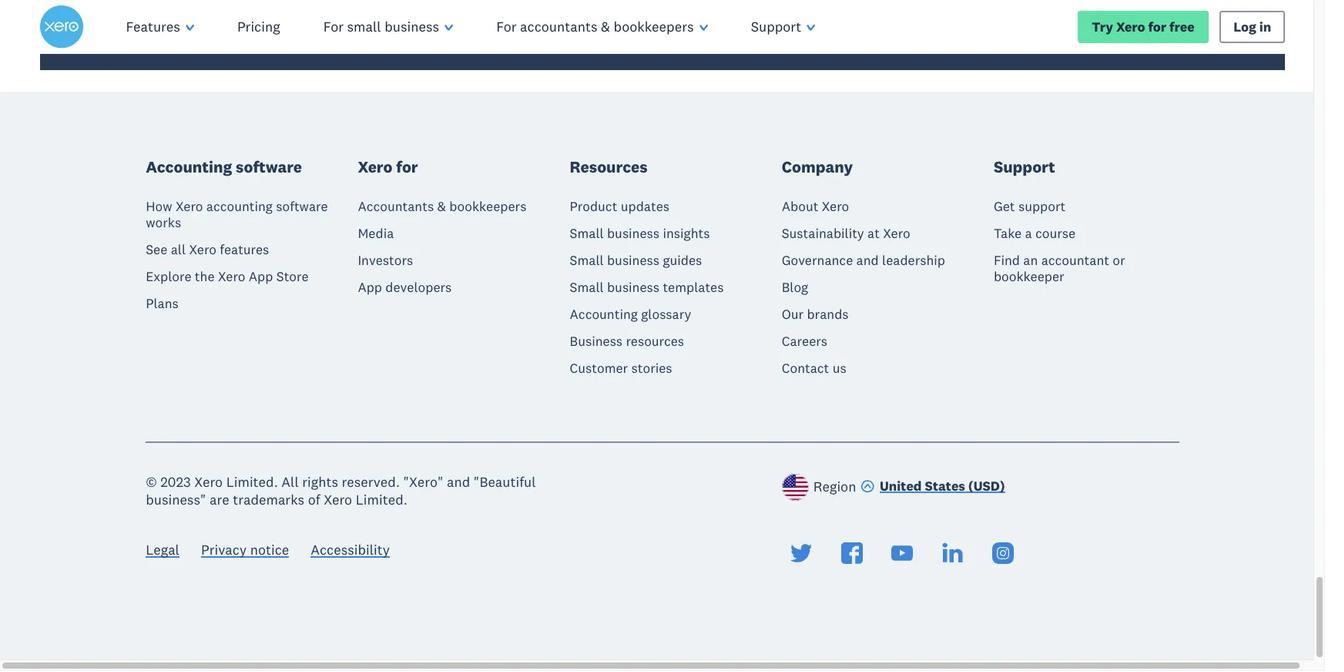Task type: vqa. For each thing, say whether or not it's contained in the screenshot.
snap expenses and claim on the go
no



Task type: locate. For each thing, give the bounding box(es) containing it.
and right "xero"
[[447, 473, 470, 491]]

are
[[210, 491, 229, 509]]

xero right at
[[883, 225, 911, 242]]

twitter image
[[791, 543, 813, 564]]

business down small business guides at the top of page
[[607, 279, 660, 296]]

1 vertical spatial and
[[447, 473, 470, 491]]

in
[[1260, 18, 1272, 35]]

&
[[601, 18, 610, 35], [437, 198, 446, 215]]

rights
[[302, 473, 338, 491]]

take
[[994, 225, 1022, 242]]

0 vertical spatial support
[[751, 18, 802, 35]]

try xero for free link
[[1078, 11, 1209, 43]]

2 small from the top
[[570, 252, 604, 269]]

privacy notice link
[[201, 541, 289, 562]]

xero right the
[[218, 268, 245, 285]]

for accountants & bookkeepers button
[[475, 0, 730, 54]]

0 horizontal spatial support
[[751, 18, 802, 35]]

1 horizontal spatial bookkeepers
[[614, 18, 694, 35]]

accounting up the "how"
[[146, 156, 232, 177]]

accounting for accounting glossary
[[570, 306, 638, 323]]

features
[[126, 18, 180, 35]]

business resources link
[[570, 333, 684, 350]]

customer stories
[[570, 360, 672, 377]]

1 for from the left
[[323, 18, 344, 35]]

business for small business insights
[[607, 225, 660, 242]]

1 vertical spatial bookkeepers
[[450, 198, 527, 215]]

3 small from the top
[[570, 279, 604, 296]]

1 horizontal spatial and
[[857, 252, 879, 269]]

xero
[[1117, 18, 1146, 35], [358, 156, 393, 177], [176, 198, 203, 215], [822, 198, 849, 215], [883, 225, 911, 242], [189, 241, 217, 258], [218, 268, 245, 285], [194, 473, 223, 491], [324, 491, 352, 509]]

©
[[146, 473, 157, 491]]

0 horizontal spatial limited.
[[226, 473, 278, 491]]

small business insights
[[570, 225, 710, 242]]

and
[[857, 252, 879, 269], [447, 473, 470, 491]]

small business insights link
[[570, 225, 710, 242]]

see all xero features
[[146, 241, 269, 258]]

small business templates
[[570, 279, 724, 296]]

glossary
[[641, 306, 691, 323]]

2 for from the left
[[496, 18, 517, 35]]

accounting for accounting software
[[146, 156, 232, 177]]

0 horizontal spatial &
[[437, 198, 446, 215]]

for
[[323, 18, 344, 35], [496, 18, 517, 35]]

blog link
[[782, 279, 809, 296]]

xero right all
[[189, 241, 217, 258]]

limited. up accessibility
[[356, 491, 408, 509]]

xero inside 'how xero accounting software works'
[[176, 198, 203, 215]]

1 vertical spatial accounting
[[570, 306, 638, 323]]

works
[[146, 215, 181, 231]]

explore the xero app store
[[146, 268, 309, 285]]

business right small
[[385, 18, 439, 35]]

limited.
[[226, 473, 278, 491], [356, 491, 408, 509]]

accounting up business
[[570, 306, 638, 323]]

0 horizontal spatial and
[[447, 473, 470, 491]]

company
[[782, 156, 853, 177]]

blog
[[782, 279, 809, 296]]

bookkeepers
[[614, 18, 694, 35], [450, 198, 527, 215]]

app down investors
[[358, 279, 382, 296]]

for inside dropdown button
[[496, 18, 517, 35]]

united states (usd) button
[[861, 477, 1005, 498]]

0 vertical spatial for
[[1149, 18, 1167, 35]]

0 vertical spatial bookkeepers
[[614, 18, 694, 35]]

for for for small business
[[323, 18, 344, 35]]

& right accountants on the top
[[437, 198, 446, 215]]

1 small from the top
[[570, 225, 604, 242]]

1 horizontal spatial &
[[601, 18, 610, 35]]

accountants & bookkeepers
[[358, 198, 527, 215]]

at
[[868, 225, 880, 242]]

explore the xero app store link
[[146, 268, 309, 285]]

pricing link
[[216, 0, 302, 54]]

for left free
[[1149, 18, 1167, 35]]

log
[[1234, 18, 1257, 35]]

for inside dropdown button
[[323, 18, 344, 35]]

business
[[385, 18, 439, 35], [607, 225, 660, 242], [607, 252, 660, 269], [607, 279, 660, 296]]

how xero accounting software works
[[146, 198, 328, 231]]

find an accountant or bookkeeper link
[[994, 252, 1180, 285]]

support
[[1019, 198, 1066, 215]]

and down at
[[857, 252, 879, 269]]

us
[[833, 360, 847, 377]]

& right the accountants
[[601, 18, 610, 35]]

0 horizontal spatial bookkeepers
[[450, 198, 527, 215]]

limited. left all at the left bottom
[[226, 473, 278, 491]]

1 vertical spatial for
[[396, 156, 418, 177]]

see
[[146, 241, 168, 258]]

1 horizontal spatial accounting
[[570, 306, 638, 323]]

1 vertical spatial software
[[276, 198, 328, 215]]

0 vertical spatial accounting
[[146, 156, 232, 177]]

xero up accountants on the top
[[358, 156, 393, 177]]

youtube image
[[892, 543, 913, 564]]

software right accounting
[[276, 198, 328, 215]]

small business templates link
[[570, 279, 724, 296]]

software up accounting
[[236, 156, 302, 177]]

0 horizontal spatial app
[[249, 268, 273, 285]]

of
[[308, 491, 320, 509]]

xero right the "how"
[[176, 198, 203, 215]]

1 horizontal spatial support
[[994, 156, 1056, 177]]

0 horizontal spatial for
[[323, 18, 344, 35]]

resources
[[570, 156, 648, 177]]

for left small
[[323, 18, 344, 35]]

for up accountants on the top
[[396, 156, 418, 177]]

log in link
[[1220, 11, 1286, 43]]

0 horizontal spatial for
[[396, 156, 418, 177]]

templates
[[663, 279, 724, 296]]

0 horizontal spatial accounting
[[146, 156, 232, 177]]

0 vertical spatial software
[[236, 156, 302, 177]]

1 horizontal spatial for
[[496, 18, 517, 35]]

1 vertical spatial small
[[570, 252, 604, 269]]

accounting
[[146, 156, 232, 177], [570, 306, 638, 323]]

try xero for free
[[1092, 18, 1195, 35]]

2 vertical spatial small
[[570, 279, 604, 296]]

software
[[236, 156, 302, 177], [276, 198, 328, 215]]

try
[[1092, 18, 1114, 35]]

accounting glossary link
[[570, 306, 691, 323]]

for left the accountants
[[496, 18, 517, 35]]

sustainability
[[782, 225, 864, 242]]

careers link
[[782, 333, 828, 350]]

0 vertical spatial &
[[601, 18, 610, 35]]

bookkeepers inside dropdown button
[[614, 18, 694, 35]]

our
[[782, 306, 804, 323]]

pricing
[[237, 18, 280, 35]]

1 vertical spatial &
[[437, 198, 446, 215]]

1 horizontal spatial limited.
[[356, 491, 408, 509]]

careers
[[782, 333, 828, 350]]

free
[[1170, 18, 1195, 35]]

0 vertical spatial small
[[570, 225, 604, 242]]

store
[[276, 268, 309, 285]]

for
[[1149, 18, 1167, 35], [396, 156, 418, 177]]

business down "small business insights"
[[607, 252, 660, 269]]

reserved.
[[342, 473, 400, 491]]

instagram image
[[992, 543, 1014, 564]]

app down features
[[249, 268, 273, 285]]

business up small business guides at the top of page
[[607, 225, 660, 242]]

business
[[570, 333, 623, 350]]

support
[[751, 18, 802, 35], [994, 156, 1056, 177]]



Task type: describe. For each thing, give the bounding box(es) containing it.
xero right try
[[1117, 18, 1146, 35]]

media
[[358, 225, 394, 242]]

privacy notice
[[201, 541, 289, 559]]

sustainability at xero link
[[782, 225, 911, 242]]

contact us
[[782, 360, 847, 377]]

2023
[[160, 473, 191, 491]]

get
[[994, 198, 1015, 215]]

facebook image
[[841, 543, 863, 564]]

1 horizontal spatial for
[[1149, 18, 1167, 35]]

xero homepage image
[[40, 5, 83, 49]]

xero for
[[358, 156, 418, 177]]

plans link
[[146, 295, 179, 312]]

accounting glossary
[[570, 306, 691, 323]]

trademarks
[[233, 491, 305, 509]]

business for small business templates
[[607, 279, 660, 296]]

xero right of
[[324, 491, 352, 509]]

guides
[[663, 252, 702, 269]]

legal
[[146, 541, 180, 559]]

course
[[1036, 225, 1076, 242]]

the
[[195, 268, 215, 285]]

features button
[[104, 0, 216, 54]]

see all xero features link
[[146, 241, 269, 258]]

business resources
[[570, 333, 684, 350]]

linkedin image
[[942, 543, 964, 564]]

accounting software
[[146, 156, 302, 177]]

features
[[220, 241, 269, 258]]

notice
[[250, 541, 289, 559]]

app developers link
[[358, 279, 452, 296]]

brands
[[807, 306, 849, 323]]

stories
[[632, 360, 672, 377]]

small business guides link
[[570, 252, 702, 269]]

1 vertical spatial support
[[994, 156, 1056, 177]]

support button
[[730, 0, 837, 54]]

find
[[994, 252, 1020, 269]]

sustainability at xero
[[782, 225, 911, 242]]

small for small business guides
[[570, 252, 604, 269]]

business for small business guides
[[607, 252, 660, 269]]

governance and leadership link
[[782, 252, 946, 269]]

support inside dropdown button
[[751, 18, 802, 35]]

resources
[[626, 333, 684, 350]]

united states (usd)
[[880, 478, 1005, 495]]

governance and leadership
[[782, 252, 946, 269]]

for small business
[[323, 18, 439, 35]]

how
[[146, 198, 172, 215]]

for for for accountants & bookkeepers
[[496, 18, 517, 35]]

& inside dropdown button
[[601, 18, 610, 35]]

get support
[[994, 198, 1066, 215]]

region
[[814, 478, 857, 496]]

our brands
[[782, 306, 849, 323]]

business"
[[146, 491, 206, 509]]

app developers
[[358, 279, 452, 296]]

accessibility
[[311, 541, 390, 559]]

take a course
[[994, 225, 1076, 242]]

find an accountant or bookkeeper
[[994, 252, 1126, 285]]

investors link
[[358, 252, 413, 269]]

and inside © 2023 xero limited. all rights reserved. "xero" and "beautiful business" are trademarks of xero limited.
[[447, 473, 470, 491]]

accountant
[[1042, 252, 1110, 269]]

or
[[1113, 252, 1126, 269]]

updates
[[621, 198, 670, 215]]

get support link
[[994, 198, 1066, 215]]

all
[[282, 473, 299, 491]]

plans
[[146, 295, 179, 312]]

small for small business insights
[[570, 225, 604, 242]]

legal link
[[146, 541, 180, 562]]

governance
[[782, 252, 853, 269]]

0 vertical spatial and
[[857, 252, 879, 269]]

log in
[[1234, 18, 1272, 35]]

small business guides
[[570, 252, 702, 269]]

bookkeeper
[[994, 268, 1065, 285]]

a
[[1025, 225, 1032, 242]]

"xero"
[[403, 473, 444, 491]]

take a course link
[[994, 225, 1076, 242]]

1 horizontal spatial app
[[358, 279, 382, 296]]

product updates link
[[570, 198, 670, 215]]

leadership
[[882, 252, 946, 269]]

states
[[925, 478, 966, 495]]

business inside dropdown button
[[385, 18, 439, 35]]

contact us link
[[782, 360, 847, 377]]

explore
[[146, 268, 192, 285]]

accounting
[[206, 198, 273, 215]]

small for small business templates
[[570, 279, 604, 296]]

xero right '2023'
[[194, 473, 223, 491]]

© 2023 xero limited. all rights reserved. "xero" and "beautiful business" are trademarks of xero limited.
[[146, 473, 536, 509]]

product
[[570, 198, 618, 215]]

the current region is united states image
[[782, 474, 809, 501]]

accountants
[[358, 198, 434, 215]]

(usd)
[[969, 478, 1005, 495]]

customer stories link
[[570, 360, 672, 377]]

united
[[880, 478, 922, 495]]

insights
[[663, 225, 710, 242]]

about xero
[[782, 198, 849, 215]]

investors
[[358, 252, 413, 269]]

software inside 'how xero accounting software works'
[[276, 198, 328, 215]]

accountants & bookkeepers link
[[358, 198, 527, 215]]

how xero accounting software works link
[[146, 198, 331, 231]]

customer
[[570, 360, 628, 377]]

accountants
[[520, 18, 598, 35]]

xero up sustainability at xero
[[822, 198, 849, 215]]



